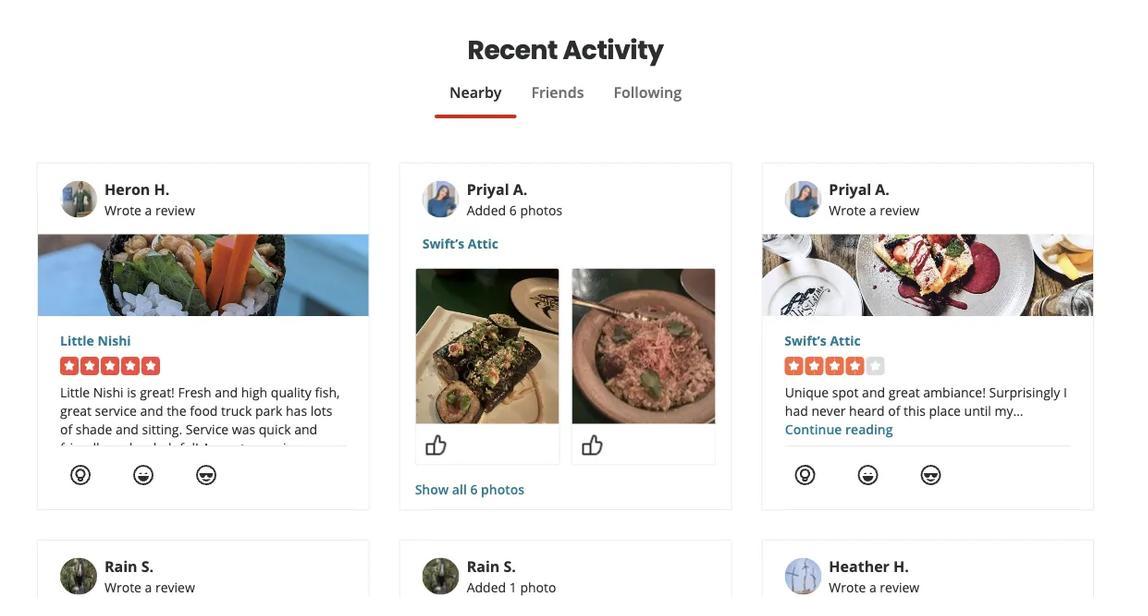 Task type: locate. For each thing, give the bounding box(es) containing it.
2 24 cool v2 image from the left
[[920, 465, 942, 487]]

0 vertical spatial nishi
[[98, 332, 131, 349]]

added for rain
[[467, 579, 506, 596]]

a for priyal
[[870, 201, 877, 219]]

0 horizontal spatial 6
[[470, 481, 478, 499]]

little nishi
[[60, 332, 131, 349]]

little up 5 star rating 'image'
[[60, 332, 94, 349]]

is
[[127, 384, 136, 401]]

0 vertical spatial little
[[60, 332, 94, 349]]

1 horizontal spatial s.
[[504, 557, 516, 577]]

sitting.
[[142, 421, 182, 438]]

1 horizontal spatial priyal a. link
[[829, 180, 890, 200]]

0 vertical spatial attic
[[468, 235, 499, 253]]

photos inside dropdown button
[[481, 481, 525, 499]]

0 vertical spatial great
[[60, 402, 92, 420]]

great
[[60, 402, 92, 420], [214, 439, 245, 457]]

was
[[232, 421, 255, 438]]

friendly
[[60, 439, 106, 457]]

a inside heron h. wrote a review
[[145, 201, 152, 219]]

wrote for heron
[[105, 201, 141, 219]]

2 photo of rain s. image from the left
[[423, 558, 460, 595]]

1 rain s. link from the left
[[105, 557, 154, 577]]

little nishi is great! fresh and high quality fish, great service and the food truck park has lots of shade and sitting. service was quick and friendly and so helpful!  a great experience
[[60, 384, 340, 457]]

review inside rain s. wrote a review
[[155, 579, 195, 596]]

review inside "heather h. wrote a review"
[[880, 579, 920, 596]]

2 priyal a. link from the left
[[829, 180, 890, 200]]

priyal for priyal a. wrote a review
[[829, 180, 872, 200]]

wrote for rain
[[105, 579, 141, 596]]

wrote inside "heather h. wrote a review"
[[829, 579, 866, 596]]

all
[[452, 481, 467, 499]]

1 added from the top
[[467, 201, 506, 219]]

s. for rain s. wrote a review
[[141, 557, 154, 577]]

open photo lightbox image
[[416, 269, 559, 424], [572, 269, 715, 424]]

priyal a. link
[[467, 180, 528, 200], [829, 180, 890, 200]]

tab list containing nearby
[[37, 82, 1095, 119]]

1 horizontal spatial great
[[214, 439, 245, 457]]

1 like feed item image from the left
[[425, 435, 447, 457]]

a. inside priyal a. added 6 photos
[[513, 180, 528, 200]]

wrote inside rain s. wrote a review
[[105, 579, 141, 596]]

rain inside rain s. added 1 photo
[[467, 557, 500, 577]]

a for rain
[[145, 579, 152, 596]]

a for heather
[[870, 579, 877, 596]]

photo of priyal a. image
[[423, 181, 460, 218], [785, 181, 822, 218]]

photo of rain s. image left rain s. wrote a review
[[60, 558, 97, 595]]

review inside heron h. wrote a review
[[155, 201, 195, 219]]

a. inside priyal a. wrote a review
[[876, 180, 890, 200]]

h.
[[154, 180, 170, 200], [894, 557, 909, 577]]

1 horizontal spatial 24 cool v2 image
[[920, 465, 942, 487]]

0 horizontal spatial priyal
[[467, 180, 509, 200]]

wrote for priyal
[[829, 201, 866, 219]]

of
[[60, 421, 72, 438]]

show all 6 photos
[[415, 481, 525, 499]]

1 vertical spatial h.
[[894, 557, 909, 577]]

1 photo of rain s. image from the left
[[60, 558, 97, 595]]

review for priyal a.
[[880, 201, 920, 219]]

1 horizontal spatial open photo lightbox image
[[572, 269, 715, 424]]

review
[[155, 201, 195, 219], [880, 201, 920, 219], [155, 579, 195, 596], [880, 579, 920, 596]]

friends
[[531, 83, 584, 102]]

1 horizontal spatial like feed item image
[[581, 435, 604, 457]]

tab list
[[37, 82, 1095, 119]]

photo of rain s. image for rain s. wrote a review
[[60, 558, 97, 595]]

photo of priyal a. image left priyal a. wrote a review
[[785, 181, 822, 218]]

1 horizontal spatial swift's
[[785, 332, 827, 349]]

a inside priyal a. wrote a review
[[870, 201, 877, 219]]

1 horizontal spatial 6
[[510, 201, 517, 219]]

lots
[[311, 402, 332, 420]]

h. inside heron h. wrote a review
[[154, 180, 170, 200]]

1 24 funny v2 image from the left
[[132, 465, 155, 487]]

0 horizontal spatial h.
[[154, 180, 170, 200]]

a
[[202, 439, 210, 457]]

great up of
[[60, 402, 92, 420]]

nishi up the service on the bottom left of page
[[93, 384, 124, 401]]

0 horizontal spatial open photo lightbox image
[[416, 269, 559, 424]]

rain s. link for rain s. added 1 photo
[[467, 557, 516, 577]]

1
[[510, 579, 517, 596]]

1 horizontal spatial swift's attic
[[785, 332, 861, 349]]

2 rain s. link from the left
[[467, 557, 516, 577]]

1 24 cool v2 image from the left
[[195, 465, 217, 487]]

1 s. from the left
[[141, 557, 154, 577]]

0 horizontal spatial rain s. link
[[105, 557, 154, 577]]

little for little nishi is great! fresh and high quality fish, great service and the food truck park has lots of shade and sitting. service was quick and friendly and so helpful!  a great experience
[[60, 384, 90, 401]]

swift's attic link
[[423, 235, 709, 253], [785, 331, 1071, 350]]

service
[[186, 421, 229, 438]]

nishi up 5 star rating 'image'
[[98, 332, 131, 349]]

photo of rain s. image left rain s. added 1 photo
[[423, 558, 460, 595]]

rain
[[105, 557, 138, 577], [467, 557, 500, 577]]

1 rain from the left
[[105, 557, 138, 577]]

24 funny v2 image down the reading
[[857, 465, 879, 487]]

1 vertical spatial added
[[467, 579, 506, 596]]

1 horizontal spatial photo of priyal a. image
[[785, 181, 822, 218]]

a inside rain s. wrote a review
[[145, 579, 152, 596]]

1 horizontal spatial attic
[[830, 332, 861, 349]]

0 vertical spatial swift's attic
[[423, 235, 499, 253]]

attic up 4 star rating image
[[830, 332, 861, 349]]

nishi for little nishi is great! fresh and high quality fish, great service and the food truck park has lots of shade and sitting. service was quick and friendly and so helpful!  a great experience
[[93, 384, 124, 401]]

added inside rain s. added 1 photo
[[467, 579, 506, 596]]

0 horizontal spatial a.
[[513, 180, 528, 200]]

0 horizontal spatial swift's
[[423, 235, 465, 253]]

0 vertical spatial added
[[467, 201, 506, 219]]

2 added from the top
[[467, 579, 506, 596]]

1 vertical spatial swift's
[[785, 332, 827, 349]]

s. inside rain s. added 1 photo
[[504, 557, 516, 577]]

1 vertical spatial nishi
[[93, 384, 124, 401]]

and down great!
[[140, 402, 163, 420]]

1 horizontal spatial rain
[[467, 557, 500, 577]]

s. inside rain s. wrote a review
[[141, 557, 154, 577]]

heron h. wrote a review
[[105, 180, 195, 219]]

24 cool v2 image for priyal a.
[[920, 465, 942, 487]]

1 horizontal spatial priyal
[[829, 180, 872, 200]]

continue
[[785, 421, 842, 438]]

heron
[[105, 180, 150, 200]]

park
[[255, 402, 283, 420]]

0 vertical spatial photos
[[520, 201, 563, 219]]

2 photo of priyal a. image from the left
[[785, 181, 822, 218]]

0 horizontal spatial s.
[[141, 557, 154, 577]]

wrote inside heron h. wrote a review
[[105, 201, 141, 219]]

swift's attic up 4 star rating image
[[785, 332, 861, 349]]

little nishi link
[[60, 331, 347, 350]]

swift's attic down priyal a. added 6 photos
[[423, 235, 499, 253]]

open photo lightbox image for 2nd the like feed item "image" from left
[[572, 269, 715, 424]]

priyal inside priyal a. wrote a review
[[829, 180, 872, 200]]

open photo lightbox image for first the like feed item "image"
[[416, 269, 559, 424]]

review inside priyal a. wrote a review
[[880, 201, 920, 219]]

0 horizontal spatial swift's attic link
[[423, 235, 709, 253]]

attic
[[468, 235, 499, 253], [830, 332, 861, 349]]

great right "a"
[[214, 439, 245, 457]]

s. for rain s. added 1 photo
[[504, 557, 516, 577]]

1 vertical spatial 6
[[470, 481, 478, 499]]

rain for rain s. wrote a review
[[105, 557, 138, 577]]

0 vertical spatial h.
[[154, 180, 170, 200]]

attic for top swift's attic link
[[468, 235, 499, 253]]

h. right heron
[[154, 180, 170, 200]]

1 horizontal spatial swift's attic link
[[785, 331, 1071, 350]]

and up "truck"
[[215, 384, 238, 401]]

2 little from the top
[[60, 384, 90, 401]]

0 horizontal spatial great
[[60, 402, 92, 420]]

1 horizontal spatial 24 funny v2 image
[[857, 465, 879, 487]]

h. inside "heather h. wrote a review"
[[894, 557, 909, 577]]

rain s. link
[[105, 557, 154, 577], [467, 557, 516, 577]]

24 useful v2 image
[[794, 465, 816, 487]]

swift's
[[423, 235, 465, 253], [785, 332, 827, 349]]

service
[[95, 402, 137, 420]]

photo of priyal a. image left priyal a. added 6 photos
[[423, 181, 460, 218]]

0 vertical spatial swift's attic link
[[423, 235, 709, 253]]

0 horizontal spatial priyal a. link
[[467, 180, 528, 200]]

s.
[[141, 557, 154, 577], [504, 557, 516, 577]]

1 photo of priyal a. image from the left
[[423, 181, 460, 218]]

24 funny v2 image down so
[[132, 465, 155, 487]]

rain for rain s. added 1 photo
[[467, 557, 500, 577]]

0 horizontal spatial photo of priyal a. image
[[423, 181, 460, 218]]

shade
[[76, 421, 112, 438]]

wrote for heather
[[829, 579, 866, 596]]

h. right 'heather'
[[894, 557, 909, 577]]

the
[[167, 402, 186, 420]]

1 horizontal spatial h.
[[894, 557, 909, 577]]

so
[[136, 439, 150, 457]]

little inside little nishi is great! fresh and high quality fish, great service and the food truck park has lots of shade and sitting. service was quick and friendly and so helpful!  a great experience
[[60, 384, 90, 401]]

priyal
[[467, 180, 509, 200], [829, 180, 872, 200]]

photo of rain s. image
[[60, 558, 97, 595], [423, 558, 460, 595]]

nishi inside little nishi is great! fresh and high quality fish, great service and the food truck park has lots of shade and sitting. service was quick and friendly and so helpful!  a great experience
[[93, 384, 124, 401]]

little
[[60, 332, 94, 349], [60, 384, 90, 401]]

2 s. from the left
[[504, 557, 516, 577]]

1 priyal from the left
[[467, 180, 509, 200]]

24 cool v2 image for heron h.
[[195, 465, 217, 487]]

attic down priyal a. added 6 photos
[[468, 235, 499, 253]]

1 a. from the left
[[513, 180, 528, 200]]

heather h. wrote a review
[[829, 557, 920, 596]]

1 little from the top
[[60, 332, 94, 349]]

added inside priyal a. added 6 photos
[[467, 201, 506, 219]]

swift's for bottom swift's attic link
[[785, 332, 827, 349]]

1 vertical spatial photos
[[481, 481, 525, 499]]

wrote
[[105, 201, 141, 219], [829, 201, 866, 219], [105, 579, 141, 596], [829, 579, 866, 596]]

continue reading button
[[785, 421, 893, 438]]

nishi
[[98, 332, 131, 349], [93, 384, 124, 401]]

0 horizontal spatial swift's attic
[[423, 235, 499, 253]]

2 priyal from the left
[[829, 180, 872, 200]]

photo of priyal a. image for priyal a. wrote a review
[[785, 181, 822, 218]]

photos
[[520, 201, 563, 219], [481, 481, 525, 499]]

2 open photo lightbox image from the left
[[572, 269, 715, 424]]

5 star rating image
[[60, 357, 160, 376]]

0 horizontal spatial 24 cool v2 image
[[195, 465, 217, 487]]

truck
[[221, 402, 252, 420]]

little for little nishi
[[60, 332, 94, 349]]

wrote inside priyal a. wrote a review
[[829, 201, 866, 219]]

1 vertical spatial little
[[60, 384, 90, 401]]

0 horizontal spatial 24 funny v2 image
[[132, 465, 155, 487]]

priyal inside priyal a. added 6 photos
[[467, 180, 509, 200]]

24 cool v2 image
[[195, 465, 217, 487], [920, 465, 942, 487]]

0 horizontal spatial rain
[[105, 557, 138, 577]]

4 star rating image
[[785, 357, 885, 376]]

1 open photo lightbox image from the left
[[416, 269, 559, 424]]

2 rain from the left
[[467, 557, 500, 577]]

rain inside rain s. wrote a review
[[105, 557, 138, 577]]

little up of
[[60, 384, 90, 401]]

0 horizontal spatial attic
[[468, 235, 499, 253]]

a inside "heather h. wrote a review"
[[870, 579, 877, 596]]

2 24 funny v2 image from the left
[[857, 465, 879, 487]]

a.
[[513, 180, 528, 200], [876, 180, 890, 200]]

24 funny v2 image
[[132, 465, 155, 487], [857, 465, 879, 487]]

rain s. link for rain s. wrote a review
[[105, 557, 154, 577]]

priyal a. link for priyal a. added 6 photos
[[467, 180, 528, 200]]

2 a. from the left
[[876, 180, 890, 200]]

1 vertical spatial swift's attic link
[[785, 331, 1071, 350]]

1 priyal a. link from the left
[[467, 180, 528, 200]]

like feed item image
[[425, 435, 447, 457], [581, 435, 604, 457]]

review for rain s.
[[155, 579, 195, 596]]

1 horizontal spatial rain s. link
[[467, 557, 516, 577]]

a
[[145, 201, 152, 219], [870, 201, 877, 219], [145, 579, 152, 596], [870, 579, 877, 596]]

added
[[467, 201, 506, 219], [467, 579, 506, 596]]

0 horizontal spatial like feed item image
[[425, 435, 447, 457]]

6
[[510, 201, 517, 219], [470, 481, 478, 499]]

1 vertical spatial attic
[[830, 332, 861, 349]]

h. for heron h.
[[154, 180, 170, 200]]

swift's attic
[[423, 235, 499, 253], [785, 332, 861, 349]]

and
[[215, 384, 238, 401], [140, 402, 163, 420], [116, 421, 139, 438], [294, 421, 317, 438], [109, 439, 133, 457]]

1 horizontal spatial a.
[[876, 180, 890, 200]]

0 vertical spatial swift's
[[423, 235, 465, 253]]

0 vertical spatial 6
[[510, 201, 517, 219]]

1 horizontal spatial photo of rain s. image
[[423, 558, 460, 595]]

0 horizontal spatial photo of rain s. image
[[60, 558, 97, 595]]

1 vertical spatial swift's attic
[[785, 332, 861, 349]]



Task type: vqa. For each thing, say whether or not it's contained in the screenshot.
"Photo of Heather H."
yes



Task type: describe. For each thing, give the bounding box(es) containing it.
review for heron h.
[[155, 201, 195, 219]]

1 vertical spatial great
[[214, 439, 245, 457]]

high
[[241, 384, 268, 401]]

recent activity
[[468, 32, 664, 68]]

activity
[[563, 32, 664, 68]]

a. for priyal a. added 6 photos
[[513, 180, 528, 200]]

24 funny v2 image for priyal
[[857, 465, 879, 487]]

priyal a. link for priyal a. wrote a review
[[829, 180, 890, 200]]

continue reading
[[785, 421, 893, 438]]

2 like feed item image from the left
[[581, 435, 604, 457]]

added for priyal
[[467, 201, 506, 219]]

nearby
[[450, 83, 502, 102]]

and down the service on the bottom left of page
[[116, 421, 139, 438]]

helpful!
[[153, 439, 199, 457]]

a. for priyal a. wrote a review
[[876, 180, 890, 200]]

rain s. added 1 photo
[[467, 557, 556, 596]]

has
[[286, 402, 307, 420]]

swift's for top swift's attic link
[[423, 235, 465, 253]]

rain s. wrote a review
[[105, 557, 195, 596]]

photo of rain s. image for rain s. added 1 photo
[[423, 558, 460, 595]]

reading
[[845, 421, 893, 438]]

photos inside priyal a. added 6 photos
[[520, 201, 563, 219]]

heather
[[829, 557, 890, 577]]

quick
[[259, 421, 291, 438]]

a for heron
[[145, 201, 152, 219]]

and left so
[[109, 439, 133, 457]]

show all 6 photos button
[[415, 481, 525, 499]]

24 useful v2 image
[[69, 465, 92, 487]]

great!
[[140, 384, 175, 401]]

h. for heather h.
[[894, 557, 909, 577]]

24 funny v2 image for heron
[[132, 465, 155, 487]]

fresh
[[178, 384, 211, 401]]

photo of priyal a. image for priyal a. added 6 photos
[[423, 181, 460, 218]]

photo of heron h. image
[[60, 181, 97, 218]]

fish,
[[315, 384, 340, 401]]

photo
[[520, 579, 556, 596]]

following
[[614, 83, 682, 102]]

priyal a. added 6 photos
[[467, 180, 563, 219]]

6 inside dropdown button
[[470, 481, 478, 499]]

show
[[415, 481, 449, 499]]

quality
[[271, 384, 312, 401]]

photo of heather h. image
[[785, 558, 822, 595]]

and down has
[[294, 421, 317, 438]]

recent
[[468, 32, 558, 68]]

priyal a. wrote a review
[[829, 180, 920, 219]]

heron h. link
[[105, 180, 170, 200]]

review for heather h.
[[880, 579, 920, 596]]

6 inside priyal a. added 6 photos
[[510, 201, 517, 219]]

heather h. link
[[829, 557, 909, 577]]

priyal for priyal a. added 6 photos
[[467, 180, 509, 200]]

attic for bottom swift's attic link
[[830, 332, 861, 349]]

nishi for little nishi
[[98, 332, 131, 349]]

experience
[[248, 439, 315, 457]]

food
[[190, 402, 218, 420]]



